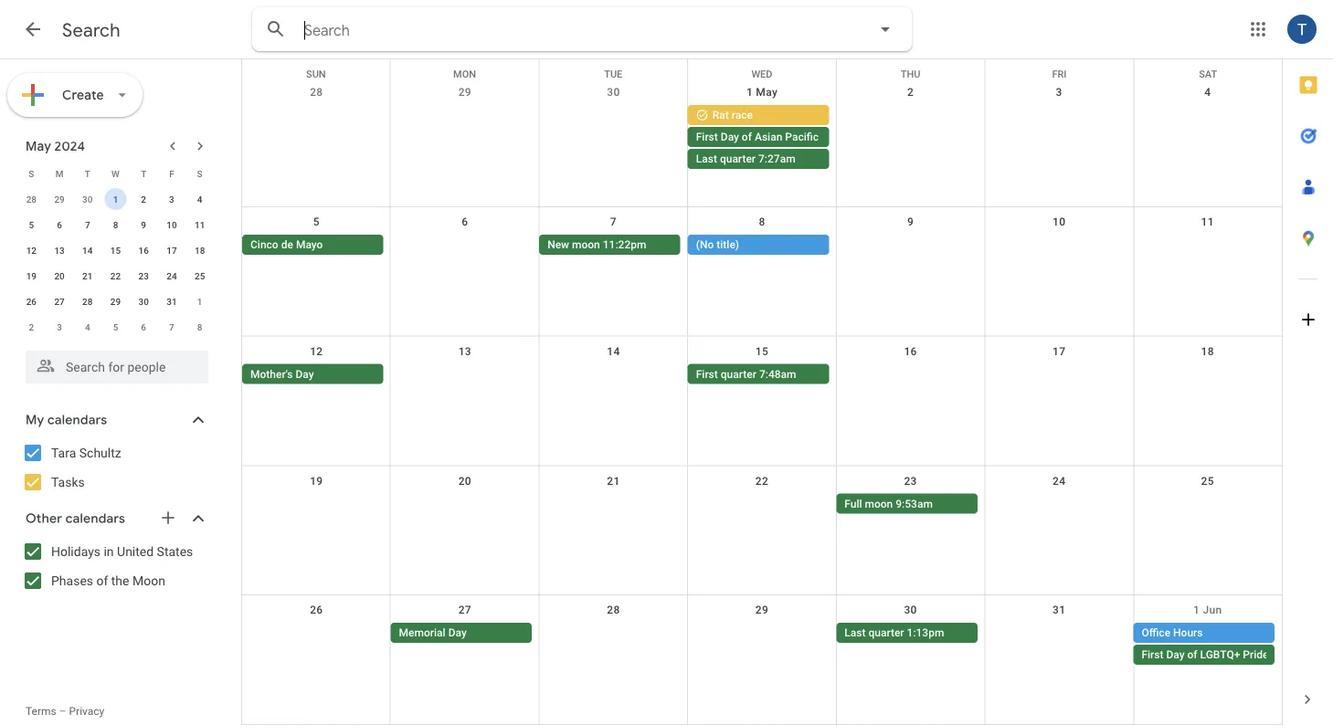 Task type: vqa. For each thing, say whether or not it's contained in the screenshot.
the "Go back" icon on the top of page
yes



Task type: locate. For each thing, give the bounding box(es) containing it.
the
[[111, 574, 129, 589]]

1 horizontal spatial 12
[[310, 345, 323, 358]]

13
[[54, 245, 65, 256], [459, 345, 472, 358]]

3 down f
[[169, 194, 174, 205]]

27 inside grid
[[459, 604, 472, 617]]

2 june element
[[20, 316, 42, 338]]

new moon 11:22pm
[[548, 238, 647, 251]]

of inside other calendars list
[[96, 574, 108, 589]]

15 up first quarter 7:48am button
[[756, 345, 769, 358]]

2 t from the left
[[141, 168, 146, 179]]

23 up 30 element on the top of page
[[139, 271, 149, 282]]

5 for may 2024
[[29, 219, 34, 230]]

4
[[1205, 86, 1212, 99], [197, 194, 202, 205], [85, 322, 90, 333]]

0 vertical spatial 24
[[167, 271, 177, 282]]

8
[[759, 216, 766, 228], [113, 219, 118, 230], [197, 322, 202, 333]]

1 horizontal spatial 25
[[1202, 475, 1215, 488]]

6 inside grid
[[462, 216, 468, 228]]

30
[[607, 86, 620, 99], [82, 194, 93, 205], [139, 296, 149, 307], [905, 604, 918, 617]]

4 down 28 element
[[85, 322, 90, 333]]

27
[[54, 296, 65, 307], [459, 604, 472, 617]]

row containing sun
[[242, 59, 1283, 80]]

rat race button
[[688, 105, 830, 125]]

fri
[[1053, 69, 1067, 80]]

phases of the moon
[[51, 574, 165, 589]]

11 for sun
[[1202, 216, 1215, 228]]

title)
[[717, 238, 740, 251]]

1 horizontal spatial day
[[449, 627, 467, 640]]

cell
[[242, 105, 391, 171], [391, 105, 540, 171], [540, 105, 688, 171], [688, 105, 837, 171], [837, 105, 985, 171], [985, 105, 1134, 171], [1134, 105, 1283, 171], [391, 235, 540, 257], [837, 235, 985, 257], [985, 235, 1134, 257], [1134, 235, 1283, 257], [391, 364, 540, 386], [540, 364, 688, 386], [837, 364, 985, 386], [985, 364, 1134, 386], [1134, 364, 1283, 386], [242, 494, 391, 516], [391, 494, 540, 516], [688, 494, 837, 516], [985, 494, 1134, 516], [1134, 494, 1283, 516], [242, 624, 391, 668], [688, 624, 837, 668], [985, 624, 1134, 668], [1134, 624, 1304, 668]]

1 vertical spatial may
[[26, 138, 51, 155]]

5 inside grid
[[313, 216, 320, 228]]

my calendars button
[[4, 406, 227, 435]]

moon right "new" on the left
[[572, 238, 600, 251]]

10 element
[[161, 214, 183, 236]]

may 2024
[[26, 138, 85, 155]]

Search for people text field
[[37, 351, 197, 384]]

of inside "office hours first day of lgbtq+ pride month"
[[1188, 649, 1198, 662]]

1 horizontal spatial 26
[[310, 604, 323, 617]]

2 horizontal spatial day
[[1167, 649, 1185, 662]]

0 horizontal spatial t
[[85, 168, 90, 179]]

0 vertical spatial 4
[[1205, 86, 1212, 99]]

last inside last quarter 1:13pm button
[[845, 627, 866, 640]]

tab list
[[1284, 59, 1334, 675]]

quarter left 7:48am
[[721, 368, 757, 381]]

0 vertical spatial 3
[[1056, 86, 1063, 99]]

1 horizontal spatial may
[[756, 86, 778, 99]]

may inside grid
[[756, 86, 778, 99]]

quarter inside cell
[[720, 153, 756, 165]]

30 right the 29 april element
[[82, 194, 93, 205]]

1 horizontal spatial 11
[[1202, 216, 1215, 228]]

1 vertical spatial quarter
[[721, 368, 757, 381]]

9 inside row group
[[141, 219, 146, 230]]

0 vertical spatial 18
[[195, 245, 205, 256]]

memorial day
[[399, 627, 467, 640]]

0 horizontal spatial 16
[[139, 245, 149, 256]]

0 horizontal spatial 11
[[195, 219, 205, 230]]

0 vertical spatial may
[[756, 86, 778, 99]]

14
[[82, 245, 93, 256], [607, 345, 620, 358]]

mother's day
[[251, 368, 314, 381]]

25 inside grid
[[1202, 475, 1215, 488]]

3
[[1056, 86, 1063, 99], [169, 194, 174, 205], [57, 322, 62, 333]]

31 inside grid
[[1053, 604, 1066, 617]]

last quarter 1:13pm
[[845, 627, 945, 640]]

4 up 11 element
[[197, 194, 202, 205]]

Search text field
[[304, 21, 824, 40]]

day
[[296, 368, 314, 381], [449, 627, 467, 640], [1167, 649, 1185, 662]]

27 inside row group
[[54, 296, 65, 307]]

0 horizontal spatial 9
[[141, 219, 146, 230]]

6 june element
[[133, 316, 155, 338]]

1 horizontal spatial 8
[[197, 322, 202, 333]]

day down hours at the right of the page
[[1167, 649, 1185, 662]]

12 element
[[20, 240, 42, 261]]

21 inside grid
[[607, 475, 620, 488]]

s up 28 april element
[[29, 168, 34, 179]]

0 vertical spatial 20
[[54, 271, 65, 282]]

other
[[26, 511, 62, 528]]

18
[[195, 245, 205, 256], [1202, 345, 1215, 358]]

mother's day button
[[242, 364, 384, 385]]

0 vertical spatial first
[[696, 368, 718, 381]]

1 horizontal spatial 13
[[459, 345, 472, 358]]

quarter left "7:27am"
[[720, 153, 756, 165]]

go back image
[[22, 18, 44, 40]]

first left 7:48am
[[696, 368, 718, 381]]

cell containing office hours
[[1134, 624, 1304, 668]]

0 vertical spatial 13
[[54, 245, 65, 256]]

0 horizontal spatial 27
[[54, 296, 65, 307]]

7:48am
[[760, 368, 797, 381]]

1 t from the left
[[85, 168, 90, 179]]

27 for 1 jun
[[459, 604, 472, 617]]

0 horizontal spatial first
[[696, 368, 718, 381]]

tasks
[[51, 475, 85, 490]]

1 vertical spatial 15
[[756, 345, 769, 358]]

search heading
[[62, 18, 121, 42]]

1 horizontal spatial 20
[[459, 475, 472, 488]]

1 horizontal spatial 9
[[908, 216, 914, 228]]

0 horizontal spatial 5
[[29, 219, 34, 230]]

6
[[462, 216, 468, 228], [57, 219, 62, 230], [141, 322, 146, 333]]

1 horizontal spatial 10
[[1053, 216, 1066, 228]]

2 horizontal spatial 3
[[1056, 86, 1063, 99]]

5
[[313, 216, 320, 228], [29, 219, 34, 230], [113, 322, 118, 333]]

22
[[110, 271, 121, 282], [756, 475, 769, 488]]

17 inside row group
[[167, 245, 177, 256]]

20 element
[[49, 265, 70, 287]]

0 horizontal spatial 4
[[85, 322, 90, 333]]

1 vertical spatial 16
[[905, 345, 918, 358]]

0 horizontal spatial 23
[[139, 271, 149, 282]]

1 vertical spatial 31
[[1053, 604, 1066, 617]]

28 april element
[[20, 188, 42, 210]]

None search field
[[252, 7, 912, 51], [0, 344, 227, 384], [252, 7, 912, 51]]

calendars
[[47, 412, 107, 429], [66, 511, 125, 528]]

terms – privacy
[[26, 706, 104, 719]]

last down rat
[[696, 153, 718, 165]]

1 left "jun"
[[1194, 604, 1201, 617]]

1 vertical spatial 26
[[310, 604, 323, 617]]

last for last quarter 1:13pm
[[845, 627, 866, 640]]

2 horizontal spatial 6
[[462, 216, 468, 228]]

8 down the 1 june element
[[197, 322, 202, 333]]

1 down wed
[[747, 86, 753, 99]]

day right "memorial" on the bottom left
[[449, 627, 467, 640]]

0 vertical spatial last
[[696, 153, 718, 165]]

grid containing 28
[[241, 59, 1304, 726]]

12 up 19 element
[[26, 245, 37, 256]]

7 june element
[[161, 316, 183, 338]]

23 up 9:53am
[[905, 475, 918, 488]]

5 inside row
[[113, 322, 118, 333]]

0 vertical spatial quarter
[[720, 153, 756, 165]]

1 horizontal spatial 23
[[905, 475, 918, 488]]

moon for full
[[865, 498, 893, 511]]

0 horizontal spatial 10
[[167, 219, 177, 230]]

17 inside grid
[[1053, 345, 1066, 358]]

add other calendars image
[[159, 509, 177, 528]]

1 horizontal spatial 22
[[756, 475, 769, 488]]

0 horizontal spatial 8
[[113, 219, 118, 230]]

quarter for 7:27am
[[720, 153, 756, 165]]

27 down 20 element at left
[[54, 296, 65, 307]]

2 horizontal spatial 2
[[908, 86, 914, 99]]

0 vertical spatial 22
[[110, 271, 121, 282]]

calendars up in at the left bottom of page
[[66, 511, 125, 528]]

1 up "8 june" "element"
[[197, 296, 202, 307]]

1 horizontal spatial 24
[[1053, 475, 1066, 488]]

2 down thu
[[908, 86, 914, 99]]

5 up the cinco de mayo 'button'
[[313, 216, 320, 228]]

3 down 27 element
[[57, 322, 62, 333]]

3 june element
[[49, 316, 70, 338]]

31 element
[[161, 291, 183, 313]]

first down office
[[1142, 649, 1164, 662]]

1 horizontal spatial s
[[197, 168, 203, 179]]

0 horizontal spatial 2
[[29, 322, 34, 333]]

1 vertical spatial 17
[[1053, 345, 1066, 358]]

5 june element
[[105, 316, 127, 338]]

21 element
[[77, 265, 99, 287]]

4 june element
[[77, 316, 99, 338]]

26 for 1
[[26, 296, 37, 307]]

cinco de mayo button
[[242, 235, 384, 255]]

moon right full
[[865, 498, 893, 511]]

9
[[908, 216, 914, 228], [141, 219, 146, 230]]

7 up new moon 11:22pm button
[[611, 216, 617, 228]]

1 vertical spatial 24
[[1053, 475, 1066, 488]]

1 vertical spatial 21
[[607, 475, 620, 488]]

hours
[[1174, 627, 1204, 640]]

1 for the 1 june element
[[197, 296, 202, 307]]

1 down w
[[113, 194, 118, 205]]

18 element
[[189, 240, 211, 261]]

moon inside new moon 11:22pm button
[[572, 238, 600, 251]]

4 down sat
[[1205, 86, 1212, 99]]

0 horizontal spatial day
[[296, 368, 314, 381]]

2 horizontal spatial 8
[[759, 216, 766, 228]]

1 vertical spatial 2
[[141, 194, 146, 205]]

rat race
[[713, 109, 753, 122]]

7 down 30 april element
[[85, 219, 90, 230]]

0 vertical spatial 27
[[54, 296, 65, 307]]

16 element
[[133, 240, 155, 261]]

26 inside 'element'
[[26, 296, 37, 307]]

of down hours at the right of the page
[[1188, 649, 1198, 662]]

20 inside grid
[[459, 475, 472, 488]]

2 vertical spatial quarter
[[869, 627, 905, 640]]

2 horizontal spatial 4
[[1205, 86, 1212, 99]]

0 vertical spatial 17
[[167, 245, 177, 256]]

0 horizontal spatial 24
[[167, 271, 177, 282]]

quarter
[[720, 153, 756, 165], [721, 368, 757, 381], [869, 627, 905, 640]]

(no title)
[[696, 238, 740, 251]]

0 horizontal spatial of
[[96, 574, 108, 589]]

1 vertical spatial 25
[[1202, 475, 1215, 488]]

memorial
[[399, 627, 446, 640]]

15 up 22 element
[[110, 245, 121, 256]]

first quarter 7:48am
[[696, 368, 797, 381]]

12 up mother's day button
[[310, 345, 323, 358]]

last left the 1:13pm
[[845, 627, 866, 640]]

20 inside grid
[[54, 271, 65, 282]]

0 vertical spatial calendars
[[47, 412, 107, 429]]

2
[[908, 86, 914, 99], [141, 194, 146, 205], [29, 322, 34, 333]]

1 horizontal spatial 21
[[607, 475, 620, 488]]

0 vertical spatial moon
[[572, 238, 600, 251]]

sat
[[1200, 69, 1218, 80]]

last inside last quarter 7:27am button
[[696, 153, 718, 165]]

1
[[747, 86, 753, 99], [113, 194, 118, 205], [197, 296, 202, 307], [1194, 604, 1201, 617]]

tara
[[51, 446, 76, 461]]

1 horizontal spatial 17
[[1053, 345, 1066, 358]]

other calendars list
[[4, 538, 227, 596]]

1 vertical spatial first
[[1142, 649, 1164, 662]]

5 down 29 element
[[113, 322, 118, 333]]

8 inside grid
[[759, 216, 766, 228]]

8 june element
[[189, 316, 211, 338]]

day right mother's
[[296, 368, 314, 381]]

15 inside row group
[[110, 245, 121, 256]]

create
[[62, 87, 104, 103]]

0 horizontal spatial s
[[29, 168, 34, 179]]

11 inside grid
[[1202, 216, 1215, 228]]

31 for 1 jun
[[1053, 604, 1066, 617]]

1 vertical spatial 22
[[756, 475, 769, 488]]

1 inside cell
[[113, 194, 118, 205]]

2 vertical spatial 4
[[85, 322, 90, 333]]

31 for 1
[[167, 296, 177, 307]]

29
[[459, 86, 472, 99], [54, 194, 65, 205], [110, 296, 121, 307], [756, 604, 769, 617]]

moon for new
[[572, 238, 600, 251]]

jun
[[1204, 604, 1223, 617]]

1 vertical spatial of
[[1188, 649, 1198, 662]]

2 horizontal spatial 7
[[611, 216, 617, 228]]

2 horizontal spatial 5
[[313, 216, 320, 228]]

1 vertical spatial 23
[[905, 475, 918, 488]]

28
[[310, 86, 323, 99], [26, 194, 37, 205], [82, 296, 93, 307], [607, 604, 620, 617]]

23 inside row group
[[139, 271, 149, 282]]

11 element
[[189, 214, 211, 236]]

0 horizontal spatial 25
[[195, 271, 205, 282]]

quarter left the 1:13pm
[[869, 627, 905, 640]]

30 april element
[[77, 188, 99, 210]]

0 horizontal spatial 7
[[85, 219, 90, 230]]

10 inside 10 element
[[167, 219, 177, 230]]

1 jun
[[1194, 604, 1223, 617]]

22 inside row group
[[110, 271, 121, 282]]

31 inside row group
[[167, 296, 177, 307]]

11 for may 2024
[[195, 219, 205, 230]]

month
[[1272, 649, 1304, 662]]

30 up last quarter 1:13pm button
[[905, 604, 918, 617]]

0 horizontal spatial 20
[[54, 271, 65, 282]]

8 up (no title) button
[[759, 216, 766, 228]]

of left the
[[96, 574, 108, 589]]

privacy
[[69, 706, 104, 719]]

0 horizontal spatial 12
[[26, 245, 37, 256]]

united
[[117, 544, 154, 560]]

22 inside grid
[[756, 475, 769, 488]]

28 element
[[77, 291, 99, 313]]

1 horizontal spatial 16
[[905, 345, 918, 358]]

22 element
[[105, 265, 127, 287]]

0 vertical spatial 2
[[908, 86, 914, 99]]

8 up 15 element
[[113, 219, 118, 230]]

of
[[96, 574, 108, 589], [1188, 649, 1198, 662]]

7 inside grid
[[611, 216, 617, 228]]

t left f
[[141, 168, 146, 179]]

0 horizontal spatial 31
[[167, 296, 177, 307]]

3 down fri
[[1056, 86, 1063, 99]]

moon inside 'full moon 9:53am' button
[[865, 498, 893, 511]]

24
[[167, 271, 177, 282], [1053, 475, 1066, 488]]

first inside button
[[696, 368, 718, 381]]

day for memorial day
[[449, 627, 467, 640]]

11 inside row group
[[195, 219, 205, 230]]

5 down 28 april element
[[29, 219, 34, 230]]

21 inside row group
[[82, 271, 93, 282]]

7
[[611, 216, 617, 228], [85, 219, 90, 230], [169, 322, 174, 333]]

t up 30 april element
[[85, 168, 90, 179]]

10
[[1053, 216, 1066, 228], [167, 219, 177, 230]]

wed
[[752, 69, 773, 80]]

may 2024 grid
[[17, 161, 214, 340]]

1 horizontal spatial 18
[[1202, 345, 1215, 358]]

2 right the 1 cell
[[141, 194, 146, 205]]

mon
[[454, 69, 476, 80]]

24 inside row group
[[167, 271, 177, 282]]

0 vertical spatial 19
[[26, 271, 37, 282]]

first
[[696, 368, 718, 381], [1142, 649, 1164, 662]]

7 down '31' element in the top left of the page
[[169, 322, 174, 333]]

12
[[26, 245, 37, 256], [310, 345, 323, 358]]

25
[[195, 271, 205, 282], [1202, 475, 1215, 488]]

grid
[[241, 59, 1304, 726]]

15 inside grid
[[756, 345, 769, 358]]

12 inside row group
[[26, 245, 37, 256]]

2 down the 26 'element'
[[29, 322, 34, 333]]

0 horizontal spatial moon
[[572, 238, 600, 251]]

27 up memorial day button
[[459, 604, 472, 617]]

1 vertical spatial moon
[[865, 498, 893, 511]]

0 vertical spatial 23
[[139, 271, 149, 282]]

10 inside grid
[[1053, 216, 1066, 228]]

0 horizontal spatial may
[[26, 138, 51, 155]]

1 horizontal spatial 15
[[756, 345, 769, 358]]

none search field search for people
[[0, 344, 227, 384]]

full moon 9:53am
[[845, 498, 933, 511]]

last
[[696, 153, 718, 165], [845, 627, 866, 640]]

1 vertical spatial 4
[[197, 194, 202, 205]]

row containing 2
[[17, 314, 214, 340]]

26
[[26, 296, 37, 307], [310, 604, 323, 617]]

1 horizontal spatial 14
[[607, 345, 620, 358]]

17
[[167, 245, 177, 256], [1053, 345, 1066, 358]]

1 horizontal spatial moon
[[865, 498, 893, 511]]

26 element
[[20, 291, 42, 313]]

29 element
[[105, 291, 127, 313]]

row
[[242, 59, 1283, 80], [242, 78, 1283, 207], [17, 161, 214, 187], [17, 187, 214, 212], [242, 207, 1283, 337], [17, 212, 214, 238], [17, 238, 214, 263], [17, 263, 214, 289], [17, 289, 214, 314], [17, 314, 214, 340], [242, 337, 1283, 467], [242, 467, 1283, 596], [242, 596, 1304, 726]]

9 for sun
[[908, 216, 914, 228]]

s right f
[[197, 168, 203, 179]]

9 inside grid
[[908, 216, 914, 228]]

26 for 1 jun
[[310, 604, 323, 617]]

t
[[85, 168, 90, 179], [141, 168, 146, 179]]

2 vertical spatial day
[[1167, 649, 1185, 662]]

0 horizontal spatial 18
[[195, 245, 205, 256]]

1 horizontal spatial 19
[[310, 475, 323, 488]]

de
[[281, 238, 293, 251]]

16
[[139, 245, 149, 256], [905, 345, 918, 358]]

1 horizontal spatial last
[[845, 627, 866, 640]]

21
[[82, 271, 93, 282], [607, 475, 620, 488]]

7 for sun
[[611, 216, 617, 228]]

30 down 23 element at the top left of the page
[[139, 296, 149, 307]]

day inside "office hours first day of lgbtq+ pride month"
[[1167, 649, 1185, 662]]

my calendars list
[[4, 439, 227, 497]]

26 inside grid
[[310, 604, 323, 617]]

may left 2024
[[26, 138, 51, 155]]

first quarter 7:48am button
[[688, 364, 830, 385]]

calendars up "tara schultz"
[[47, 412, 107, 429]]

(no
[[696, 238, 714, 251]]

1 horizontal spatial 6
[[141, 322, 146, 333]]

calendars for my calendars
[[47, 412, 107, 429]]

1 vertical spatial 20
[[459, 475, 472, 488]]

1 vertical spatial 27
[[459, 604, 472, 617]]

may down wed
[[756, 86, 778, 99]]

row group
[[17, 187, 214, 340]]

1 vertical spatial day
[[449, 627, 467, 640]]

1 horizontal spatial t
[[141, 168, 146, 179]]



Task type: describe. For each thing, give the bounding box(es) containing it.
1 cell
[[102, 187, 130, 212]]

19 inside 19 element
[[26, 271, 37, 282]]

18 inside 18 element
[[195, 245, 205, 256]]

full
[[845, 498, 863, 511]]

memorial day button
[[391, 624, 532, 644]]

1 horizontal spatial 2
[[141, 194, 146, 205]]

8 inside "element"
[[197, 322, 202, 333]]

24 element
[[161, 265, 183, 287]]

5 for sun
[[313, 216, 320, 228]]

9 for may 2024
[[141, 219, 146, 230]]

1 horizontal spatial 4
[[197, 194, 202, 205]]

2 s from the left
[[197, 168, 203, 179]]

1 s from the left
[[29, 168, 34, 179]]

moon
[[133, 574, 165, 589]]

search options image
[[868, 11, 904, 48]]

terms link
[[26, 706, 56, 719]]

1 horizontal spatial 7
[[169, 322, 174, 333]]

8 for may 2024
[[113, 219, 118, 230]]

1 for 1 jun
[[1194, 604, 1201, 617]]

office hours first day of lgbtq+ pride month
[[1142, 627, 1304, 662]]

last for last quarter 7:27am
[[696, 153, 718, 165]]

terms
[[26, 706, 56, 719]]

last quarter 7:27am
[[696, 153, 796, 165]]

1:13pm
[[907, 627, 945, 640]]

3 inside grid
[[1056, 86, 1063, 99]]

14 inside 'element'
[[82, 245, 93, 256]]

day for mother's day
[[296, 368, 314, 381]]

7:27am
[[759, 153, 796, 165]]

–
[[59, 706, 66, 719]]

10 for sun
[[1053, 216, 1066, 228]]

in
[[104, 544, 114, 560]]

13 inside row group
[[54, 245, 65, 256]]

29 april element
[[49, 188, 70, 210]]

19 inside grid
[[310, 475, 323, 488]]

row containing s
[[17, 161, 214, 187]]

rat
[[713, 109, 729, 122]]

1 for 1 may
[[747, 86, 753, 99]]

2024
[[54, 138, 85, 155]]

2 inside row
[[29, 322, 34, 333]]

30 down tue
[[607, 86, 620, 99]]

cinco de mayo
[[251, 238, 323, 251]]

30 element
[[133, 291, 155, 313]]

new
[[548, 238, 570, 251]]

w
[[112, 168, 120, 179]]

office
[[1142, 627, 1171, 640]]

14 inside grid
[[607, 345, 620, 358]]

states
[[157, 544, 193, 560]]

25 element
[[189, 265, 211, 287]]

23 element
[[133, 265, 155, 287]]

1 horizontal spatial 3
[[169, 194, 174, 205]]

18 inside grid
[[1202, 345, 1215, 358]]

17 element
[[161, 240, 183, 261]]

16 inside row group
[[139, 245, 149, 256]]

new moon 11:22pm button
[[540, 235, 681, 255]]

24 inside grid
[[1053, 475, 1066, 488]]

search image
[[258, 11, 294, 48]]

f
[[169, 168, 174, 179]]

9:53am
[[896, 498, 933, 511]]

0 horizontal spatial 3
[[57, 322, 62, 333]]

16 inside grid
[[905, 345, 918, 358]]

2 inside grid
[[908, 86, 914, 99]]

calendars for other calendars
[[66, 511, 125, 528]]

7 for may 2024
[[85, 219, 90, 230]]

cell containing rat race
[[688, 105, 837, 171]]

m
[[55, 168, 63, 179]]

25 inside row group
[[195, 271, 205, 282]]

privacy link
[[69, 706, 104, 719]]

6 inside row
[[141, 322, 146, 333]]

13 element
[[49, 240, 70, 261]]

full moon 9:53am button
[[837, 494, 978, 514]]

1 june element
[[189, 291, 211, 313]]

last quarter 1:13pm button
[[837, 624, 978, 644]]

14 element
[[77, 240, 99, 261]]

holidays in united states
[[51, 544, 193, 560]]

11:22pm
[[603, 238, 647, 251]]

phases
[[51, 574, 93, 589]]

15 element
[[105, 240, 127, 261]]

cinco
[[251, 238, 279, 251]]

4 inside grid
[[1205, 86, 1212, 99]]

first day of lgbtq+ pride month button
[[1134, 646, 1304, 666]]

other calendars button
[[4, 505, 227, 534]]

create button
[[7, 73, 143, 117]]

6 for may 2024
[[57, 219, 62, 230]]

search
[[62, 18, 121, 42]]

tue
[[605, 69, 623, 80]]

(no title) button
[[688, 235, 830, 255]]

10 for may 2024
[[167, 219, 177, 230]]

race
[[732, 109, 753, 122]]

tara schultz
[[51, 446, 121, 461]]

other calendars
[[26, 511, 125, 528]]

8 for sun
[[759, 216, 766, 228]]

23 inside grid
[[905, 475, 918, 488]]

first inside "office hours first day of lgbtq+ pride month"
[[1142, 649, 1164, 662]]

holidays
[[51, 544, 101, 560]]

27 element
[[49, 291, 70, 313]]

mother's
[[251, 368, 293, 381]]

29 inside 29 element
[[110, 296, 121, 307]]

pride
[[1244, 649, 1269, 662]]

mayo
[[296, 238, 323, 251]]

6 for sun
[[462, 216, 468, 228]]

13 inside grid
[[459, 345, 472, 358]]

schultz
[[79, 446, 121, 461]]

my calendars
[[26, 412, 107, 429]]

27 for 1
[[54, 296, 65, 307]]

my
[[26, 412, 44, 429]]

1 may
[[747, 86, 778, 99]]

quarter for 7:48am
[[721, 368, 757, 381]]

quarter for 1:13pm
[[869, 627, 905, 640]]

4 inside row
[[85, 322, 90, 333]]

19 element
[[20, 265, 42, 287]]

lgbtq+
[[1201, 649, 1241, 662]]

sun
[[306, 69, 326, 80]]

12 inside grid
[[310, 345, 323, 358]]

row group containing 28
[[17, 187, 214, 340]]

thu
[[901, 69, 921, 80]]

office hours button
[[1134, 624, 1275, 644]]

last quarter 7:27am button
[[688, 149, 830, 169]]



